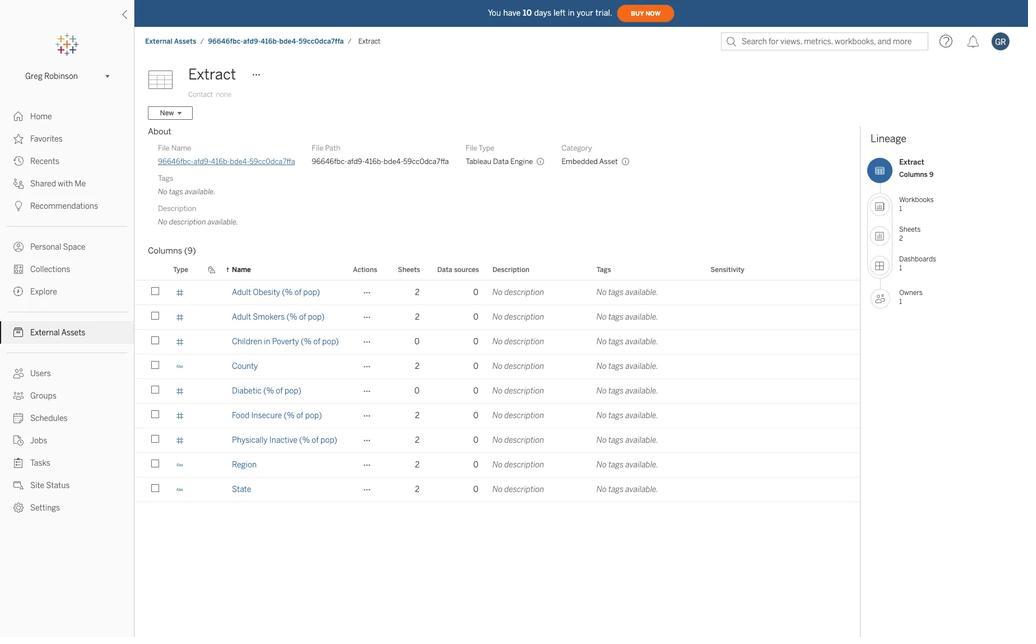 Task type: locate. For each thing, give the bounding box(es) containing it.
real image for diabetic (% of pop)
[[176, 388, 184, 395]]

1 horizontal spatial description
[[493, 266, 530, 274]]

description for physically inactive (% of pop)
[[505, 436, 544, 446]]

416b- for file name 96646fbc-afd9-416b-bde4-59cc0dca7ffa
[[211, 157, 230, 166]]

3 real image from the top
[[176, 437, 184, 445]]

1 vertical spatial data
[[437, 266, 452, 274]]

shared with me link
[[0, 173, 134, 195]]

1 down workbooks
[[899, 205, 902, 213]]

0 vertical spatial assets
[[174, 38, 196, 45]]

bde4- for file name 96646fbc-afd9-416b-bde4-59cc0dca7ffa
[[230, 157, 250, 166]]

2 horizontal spatial afd9-
[[347, 157, 365, 166]]

0 vertical spatial sheets
[[899, 226, 921, 234]]

1 adult from the top
[[232, 288, 251, 298]]

row containing food insecure (% of pop)
[[135, 404, 860, 429]]

tags for adult obesity (% of pop)
[[609, 288, 624, 298]]

1 horizontal spatial columns
[[899, 171, 928, 178]]

3 string image from the top
[[176, 486, 184, 494]]

by text only_f5he34f image inside tasks link
[[13, 458, 24, 469]]

1 horizontal spatial /
[[348, 38, 352, 45]]

416b-
[[261, 38, 279, 45], [211, 157, 230, 166], [365, 157, 384, 166]]

groups
[[30, 392, 56, 401]]

afd9- inside file path 96646fbc-afd9-416b-bde4-59cc0dca7ffa
[[347, 157, 365, 166]]

0 vertical spatial description
[[158, 205, 196, 213]]

0 horizontal spatial afd9-
[[193, 157, 211, 166]]

6 row from the top
[[135, 404, 860, 429]]

by text only_f5he34f image left shared
[[13, 179, 24, 189]]

owners image
[[871, 289, 891, 309]]

4 by text only_f5he34f image from the top
[[13, 287, 24, 297]]

no description for smokers
[[493, 313, 544, 322]]

2 horizontal spatial 96646fbc-
[[312, 157, 347, 166]]

in
[[568, 8, 575, 18], [264, 337, 270, 347]]

buy now
[[631, 10, 661, 17]]

59cc0dca7ffa inside file path 96646fbc-afd9-416b-bde4-59cc0dca7ffa
[[403, 157, 449, 166]]

sheets
[[899, 226, 921, 234], [398, 266, 420, 274]]

96646fbc- down path
[[312, 157, 347, 166]]

1 vertical spatial columns
[[148, 246, 182, 256]]

row containing physically inactive (% of pop)
[[135, 429, 860, 453]]

smokers
[[253, 313, 285, 322]]

by text only_f5he34f image for tasks
[[13, 458, 24, 469]]

no
[[158, 188, 168, 196], [158, 218, 168, 226], [493, 288, 503, 298], [597, 288, 607, 298], [493, 313, 503, 322], [597, 313, 607, 322], [493, 337, 503, 347], [597, 337, 607, 347], [493, 362, 503, 372], [597, 362, 607, 372], [493, 387, 503, 396], [597, 387, 607, 396], [493, 411, 503, 421], [597, 411, 607, 421], [493, 436, 503, 446], [597, 436, 607, 446], [493, 461, 503, 470], [597, 461, 607, 470], [493, 485, 503, 495], [597, 485, 607, 495]]

0 vertical spatial data
[[493, 157, 509, 166]]

file for file path
[[312, 144, 324, 152]]

1 1 from the top
[[899, 205, 902, 213]]

0 vertical spatial external
[[145, 38, 173, 45]]

external assets link up users link
[[0, 322, 134, 344]]

2 vertical spatial real image
[[176, 437, 184, 445]]

no tags available. for (%
[[597, 387, 659, 396]]

of for obesity
[[295, 288, 302, 298]]

2 for region
[[415, 461, 420, 470]]

0 vertical spatial real image
[[176, 314, 184, 321]]

tasks link
[[0, 452, 134, 475]]

1 horizontal spatial in
[[568, 8, 575, 18]]

of up 'food insecure (% of pop)' link
[[276, 387, 283, 396]]

1 vertical spatial external assets link
[[0, 322, 134, 344]]

data left engine
[[493, 157, 509, 166]]

real image
[[176, 314, 184, 321], [176, 412, 184, 420], [176, 437, 184, 445]]

by text only_f5he34f image inside 'collections' link
[[13, 265, 24, 275]]

me
[[75, 179, 86, 189]]

file up tableau
[[466, 144, 477, 152]]

by text only_f5he34f image left site
[[13, 481, 24, 491]]

assets up users link
[[61, 328, 85, 338]]

file left path
[[312, 144, 324, 152]]

state link
[[232, 478, 251, 502]]

no tags available. for insecure
[[597, 411, 659, 421]]

by text only_f5he34f image for recents
[[13, 156, 24, 166]]

1 string image from the top
[[176, 363, 184, 371]]

state
[[232, 485, 251, 495]]

1 horizontal spatial sheets
[[899, 226, 921, 234]]

3 by text only_f5he34f image from the top
[[13, 179, 24, 189]]

by text only_f5he34f image left jobs
[[13, 436, 24, 446]]

description down tags no tags available.
[[158, 205, 196, 213]]

columns left the 9
[[899, 171, 928, 178]]

1 horizontal spatial type
[[479, 144, 495, 152]]

1 / from the left
[[200, 38, 204, 45]]

96646fbc- inside file path 96646fbc-afd9-416b-bde4-59cc0dca7ffa
[[312, 157, 347, 166]]

416b- inside file path 96646fbc-afd9-416b-bde4-59cc0dca7ffa
[[365, 157, 384, 166]]

greg
[[25, 71, 42, 81]]

data left sources
[[437, 266, 452, 274]]

(% right the "smokers"
[[287, 313, 297, 322]]

by text only_f5he34f image inside users link
[[13, 369, 24, 379]]

1 horizontal spatial name
[[232, 266, 251, 274]]

description for children in poverty (% of pop)
[[505, 337, 544, 347]]

1 vertical spatial adult
[[232, 313, 251, 322]]

by text only_f5he34f image left "favorites"
[[13, 134, 24, 144]]

inactive
[[269, 436, 298, 446]]

4 row from the top
[[135, 355, 860, 379]]

afd9- inside file name 96646fbc-afd9-416b-bde4-59cc0dca7ffa
[[193, 157, 211, 166]]

9 row from the top
[[135, 478, 860, 503]]

3 no tags available. from the top
[[597, 337, 659, 347]]

shared with me
[[30, 179, 86, 189]]

file down about
[[158, 144, 170, 152]]

1 real image from the top
[[176, 289, 184, 297]]

2 vertical spatial extract
[[899, 158, 925, 166]]

by text only_f5he34f image
[[13, 112, 24, 122], [13, 156, 24, 166], [13, 179, 24, 189], [13, 287, 24, 297], [13, 414, 24, 424], [13, 436, 24, 446], [13, 458, 24, 469], [13, 481, 24, 491]]

2 for food insecure (% of pop)
[[415, 411, 420, 421]]

1 by text only_f5he34f image from the top
[[13, 112, 24, 122]]

by text only_f5he34f image inside favorites link
[[13, 134, 24, 144]]

by text only_f5he34f image left explore
[[13, 287, 24, 297]]

row group
[[135, 281, 860, 503]]

groups link
[[0, 385, 134, 407]]

0 horizontal spatial data
[[437, 266, 452, 274]]

3 row from the top
[[135, 330, 860, 355]]

2 no description from the top
[[493, 313, 544, 322]]

by text only_f5he34f image left groups
[[13, 391, 24, 401]]

0 horizontal spatial type
[[173, 266, 188, 274]]

0 vertical spatial extract
[[358, 38, 381, 45]]

bde4- inside file name 96646fbc-afd9-416b-bde4-59cc0dca7ffa
[[230, 157, 250, 166]]

table image
[[148, 63, 182, 97]]

obesity
[[253, 288, 280, 298]]

assets inside main navigation. press the up and down arrow keys to access links. element
[[61, 328, 85, 338]]

96646fbc-afd9-416b-bde4-59cc0dca7ffa link
[[207, 37, 345, 46], [158, 157, 295, 167]]

5 by text only_f5he34f image from the top
[[13, 414, 24, 424]]

tags for county
[[609, 362, 624, 372]]

6 by text only_f5he34f image from the top
[[13, 436, 24, 446]]

2 horizontal spatial extract
[[899, 158, 925, 166]]

96646fbc- up "none"
[[208, 38, 243, 45]]

by text only_f5he34f image for collections
[[13, 265, 24, 275]]

Search for views, metrics, workbooks, and more text field
[[721, 33, 929, 50]]

type up tableau
[[479, 144, 495, 152]]

2 vertical spatial string image
[[176, 486, 184, 494]]

no inside tags no tags available.
[[158, 188, 168, 196]]

7 no description from the top
[[493, 436, 544, 446]]

by text only_f5he34f image
[[13, 134, 24, 144], [13, 201, 24, 211], [13, 242, 24, 252], [13, 265, 24, 275], [13, 328, 24, 338], [13, 369, 24, 379], [13, 391, 24, 401], [13, 503, 24, 513]]

by text only_f5he34f image left personal
[[13, 242, 24, 252]]

0 for diabetic (% of pop)
[[473, 387, 479, 396]]

users
[[30, 369, 51, 379]]

by text only_f5he34f image for external assets
[[13, 328, 24, 338]]

1 inside owners 1
[[899, 298, 902, 306]]

(%
[[282, 288, 293, 298], [287, 313, 297, 322], [301, 337, 312, 347], [263, 387, 274, 396], [284, 411, 295, 421], [299, 436, 310, 446]]

2 row from the top
[[135, 305, 860, 330]]

adult for adult smokers (% of pop)
[[232, 313, 251, 322]]

2 adult from the top
[[232, 313, 251, 322]]

1 horizontal spatial bde4-
[[279, 38, 299, 45]]

in inside grid
[[264, 337, 270, 347]]

/ up contact
[[200, 38, 204, 45]]

5 no tags available. from the top
[[597, 387, 659, 396]]

59cc0dca7ffa inside file name 96646fbc-afd9-416b-bde4-59cc0dca7ffa
[[250, 157, 295, 166]]

96646fbc- for file name
[[158, 157, 193, 166]]

of up poverty
[[299, 313, 306, 322]]

0 vertical spatial real image
[[176, 289, 184, 297]]

collections link
[[0, 258, 134, 281]]

name up adult obesity (% of pop) link
[[232, 266, 251, 274]]

pop) for physically inactive (% of pop)
[[321, 436, 337, 446]]

0 vertical spatial external assets link
[[145, 37, 197, 46]]

(% right obesity at top left
[[282, 288, 293, 298]]

0 horizontal spatial bde4-
[[230, 157, 250, 166]]

file type
[[466, 144, 495, 152]]

adult obesity (% of pop) link
[[232, 281, 320, 305]]

1 vertical spatial assets
[[61, 328, 85, 338]]

by text only_f5he34f image inside recents link
[[13, 156, 24, 166]]

no description for obesity
[[493, 288, 544, 298]]

real image
[[176, 289, 184, 297], [176, 338, 184, 346], [176, 388, 184, 395]]

row group containing adult obesity (% of pop)
[[135, 281, 860, 503]]

1 vertical spatial 1
[[899, 264, 902, 272]]

external inside main navigation. press the up and down arrow keys to access links. element
[[30, 328, 60, 338]]

1 no tags available. from the top
[[597, 288, 659, 298]]

adult obesity (% of pop)
[[232, 288, 320, 298]]

0 horizontal spatial in
[[264, 337, 270, 347]]

of for inactive
[[312, 436, 319, 446]]

1 real image from the top
[[176, 314, 184, 321]]

adult left obesity at top left
[[232, 288, 251, 298]]

9 no tags available. from the top
[[597, 485, 659, 495]]

by text only_f5he34f image left external assets
[[13, 328, 24, 338]]

embedded
[[562, 157, 598, 166]]

insecure
[[251, 411, 282, 421]]

0 vertical spatial 1
[[899, 205, 902, 213]]

6 no tags available. from the top
[[597, 411, 659, 421]]

by text only_f5he34f image left home
[[13, 112, 24, 122]]

1 vertical spatial external
[[30, 328, 60, 338]]

2 by text only_f5he34f image from the top
[[13, 156, 24, 166]]

pop) for adult obesity (% of pop)
[[303, 288, 320, 298]]

description inside grid
[[493, 266, 530, 274]]

by text only_f5he34f image left the settings at left bottom
[[13, 503, 24, 513]]

by text only_f5he34f image left users
[[13, 369, 24, 379]]

0 vertical spatial adult
[[232, 288, 251, 298]]

real image for food insecure (% of pop)
[[176, 412, 184, 420]]

by text only_f5he34f image inside recommendations link
[[13, 201, 24, 211]]

by text only_f5he34f image for personal space
[[13, 242, 24, 252]]

pop) up adult smokers (% of pop)
[[303, 288, 320, 298]]

tableau
[[466, 157, 492, 166]]

0 vertical spatial columns
[[899, 171, 928, 178]]

59cc0dca7ffa
[[299, 38, 344, 45], [250, 157, 295, 166], [403, 157, 449, 166]]

type down 'columns (9)'
[[173, 266, 188, 274]]

tags for tags no tags available.
[[158, 174, 173, 183]]

1 down owners
[[899, 298, 902, 306]]

3 real image from the top
[[176, 388, 184, 395]]

columns inside extract columns 9
[[899, 171, 928, 178]]

columns (9)
[[148, 246, 196, 256]]

tags
[[169, 188, 183, 196], [609, 288, 624, 298], [609, 313, 624, 322], [609, 337, 624, 347], [609, 362, 624, 372], [609, 387, 624, 396], [609, 411, 624, 421], [609, 436, 624, 446], [609, 461, 624, 470], [609, 485, 624, 495]]

by text only_f5he34f image for groups
[[13, 391, 24, 401]]

tags for tags
[[597, 266, 611, 274]]

in left poverty
[[264, 337, 270, 347]]

dashboards image
[[870, 256, 890, 276]]

by text only_f5he34f image for shared with me
[[13, 179, 24, 189]]

by text only_f5he34f image for users
[[13, 369, 24, 379]]

adult
[[232, 288, 251, 298], [232, 313, 251, 322]]

2 real image from the top
[[176, 412, 184, 420]]

0 horizontal spatial 96646fbc-
[[158, 157, 193, 166]]

bde4- inside file path 96646fbc-afd9-416b-bde4-59cc0dca7ffa
[[384, 157, 403, 166]]

0 horizontal spatial 416b-
[[211, 157, 230, 166]]

available. for adult obesity (% of pop)
[[626, 288, 659, 298]]

by text only_f5he34f image inside the home link
[[13, 112, 24, 122]]

by text only_f5he34f image inside the shared with me link
[[13, 179, 24, 189]]

1 horizontal spatial afd9-
[[243, 38, 261, 45]]

0 for food insecure (% of pop)
[[473, 411, 479, 421]]

real image for physically inactive (% of pop)
[[176, 437, 184, 445]]

7 row from the top
[[135, 429, 860, 453]]

5 no description from the top
[[493, 387, 544, 396]]

pop) up physically inactive (% of pop) link
[[305, 411, 322, 421]]

7 by text only_f5he34f image from the top
[[13, 458, 24, 469]]

no tags available. for smokers
[[597, 313, 659, 322]]

2 by text only_f5he34f image from the top
[[13, 201, 24, 211]]

tableau data engine
[[466, 157, 533, 166]]

5 by text only_f5he34f image from the top
[[13, 328, 24, 338]]

7 no tags available. from the top
[[597, 436, 659, 446]]

sheets image
[[870, 226, 890, 246]]

by text only_f5he34f image left collections
[[13, 265, 24, 275]]

2 vertical spatial 1
[[899, 298, 902, 306]]

10
[[523, 8, 532, 18]]

description
[[169, 218, 206, 226], [505, 288, 544, 298], [505, 313, 544, 322], [505, 337, 544, 347], [505, 362, 544, 372], [505, 387, 544, 396], [505, 411, 544, 421], [505, 436, 544, 446], [505, 461, 544, 470], [505, 485, 544, 495]]

1 horizontal spatial file
[[312, 144, 324, 152]]

0 horizontal spatial name
[[171, 144, 191, 152]]

0 horizontal spatial file
[[158, 144, 170, 152]]

1 file from the left
[[158, 144, 170, 152]]

no description for (%
[[493, 387, 544, 396]]

adult up children
[[232, 313, 251, 322]]

0 horizontal spatial assets
[[61, 328, 85, 338]]

grid
[[135, 259, 860, 638]]

1 by text only_f5he34f image from the top
[[13, 134, 24, 144]]

bde4-
[[279, 38, 299, 45], [230, 157, 250, 166], [384, 157, 403, 166]]

1 vertical spatial 96646fbc-afd9-416b-bde4-59cc0dca7ffa link
[[158, 157, 295, 167]]

2 for adult obesity (% of pop)
[[415, 288, 420, 298]]

3 no description from the top
[[493, 337, 544, 347]]

tags inside tags no tags available.
[[169, 188, 183, 196]]

by text only_f5he34f image inside site status link
[[13, 481, 24, 491]]

by text only_f5he34f image inside external assets link
[[13, 328, 24, 338]]

by text only_f5he34f image inside jobs link
[[13, 436, 24, 446]]

416b- inside file name 96646fbc-afd9-416b-bde4-59cc0dca7ffa
[[211, 157, 230, 166]]

0 horizontal spatial /
[[200, 38, 204, 45]]

1 down dashboards
[[899, 264, 902, 272]]

0 vertical spatial type
[[479, 144, 495, 152]]

name down about
[[171, 144, 191, 152]]

0 horizontal spatial sheets
[[398, 266, 420, 274]]

external up "table" image at top left
[[145, 38, 173, 45]]

7 by text only_f5he34f image from the top
[[13, 391, 24, 401]]

columns image
[[868, 158, 893, 183]]

available.
[[185, 188, 216, 196], [208, 218, 238, 226], [626, 288, 659, 298], [626, 313, 659, 322], [626, 337, 659, 347], [626, 362, 659, 372], [626, 387, 659, 396], [626, 411, 659, 421], [626, 436, 659, 446], [626, 461, 659, 470], [626, 485, 659, 495]]

by text only_f5he34f image left recents
[[13, 156, 24, 166]]

8 by text only_f5he34f image from the top
[[13, 503, 24, 513]]

external assets link up "table" image at top left
[[145, 37, 197, 46]]

1 horizontal spatial external
[[145, 38, 173, 45]]

2 horizontal spatial bde4-
[[384, 157, 403, 166]]

4 by text only_f5he34f image from the top
[[13, 265, 24, 275]]

0
[[473, 288, 479, 298], [473, 313, 479, 322], [415, 337, 420, 347], [473, 337, 479, 347], [473, 362, 479, 372], [415, 387, 420, 396], [473, 387, 479, 396], [473, 411, 479, 421], [473, 436, 479, 446], [473, 461, 479, 470], [473, 485, 479, 495]]

data
[[493, 157, 509, 166], [437, 266, 452, 274]]

assets up "table" image at top left
[[174, 38, 196, 45]]

1 vertical spatial real image
[[176, 412, 184, 420]]

of for insecure
[[296, 411, 303, 421]]

columns
[[899, 171, 928, 178], [148, 246, 182, 256]]

0 vertical spatial tags
[[158, 174, 173, 183]]

1 vertical spatial tags
[[597, 266, 611, 274]]

1 vertical spatial string image
[[176, 462, 184, 469]]

region
[[232, 461, 257, 470]]

workbooks image
[[870, 197, 890, 216]]

0 vertical spatial name
[[171, 144, 191, 152]]

row containing children in poverty (% of pop)
[[135, 330, 860, 355]]

description for adult smokers (% of pop)
[[505, 313, 544, 322]]

no description
[[493, 288, 544, 298], [493, 313, 544, 322], [493, 337, 544, 347], [493, 362, 544, 372], [493, 387, 544, 396], [493, 411, 544, 421], [493, 436, 544, 446], [493, 461, 544, 470], [493, 485, 544, 495]]

1 vertical spatial name
[[232, 266, 251, 274]]

no tags available.
[[597, 288, 659, 298], [597, 313, 659, 322], [597, 337, 659, 347], [597, 362, 659, 372], [597, 387, 659, 396], [597, 411, 659, 421], [597, 436, 659, 446], [597, 461, 659, 470], [597, 485, 659, 495]]

96646fbc- inside file name 96646fbc-afd9-416b-bde4-59cc0dca7ffa
[[158, 157, 193, 166]]

6 by text only_f5he34f image from the top
[[13, 369, 24, 379]]

description inside description no description available.
[[158, 205, 196, 213]]

0 for state
[[473, 485, 479, 495]]

recommendations
[[30, 202, 98, 211]]

by text only_f5he34f image left schedules
[[13, 414, 24, 424]]

no description for insecure
[[493, 411, 544, 421]]

2
[[899, 235, 903, 242], [415, 288, 420, 298], [415, 313, 420, 322], [415, 362, 420, 372], [415, 411, 420, 421], [415, 436, 420, 446], [415, 461, 420, 470], [415, 485, 420, 495]]

tags for region
[[609, 461, 624, 470]]

1 vertical spatial sheets
[[398, 266, 420, 274]]

by text only_f5he34f image left the 'tasks'
[[13, 458, 24, 469]]

1
[[899, 205, 902, 213], [899, 264, 902, 272], [899, 298, 902, 306]]

0 horizontal spatial tags
[[158, 174, 173, 183]]

5 row from the top
[[135, 379, 860, 404]]

2 for physically inactive (% of pop)
[[415, 436, 420, 446]]

external down explore
[[30, 328, 60, 338]]

2 vertical spatial real image
[[176, 388, 184, 395]]

2 no tags available. from the top
[[597, 313, 659, 322]]

1 horizontal spatial tags
[[597, 266, 611, 274]]

of right obesity at top left
[[295, 288, 302, 298]]

1 no description from the top
[[493, 288, 544, 298]]

1 row from the top
[[135, 281, 860, 305]]

/ left extract element
[[348, 38, 352, 45]]

0 horizontal spatial 59cc0dca7ffa
[[250, 157, 295, 166]]

8 by text only_f5he34f image from the top
[[13, 481, 24, 491]]

0 horizontal spatial external
[[30, 328, 60, 338]]

by text only_f5he34f image left recommendations
[[13, 201, 24, 211]]

columns left (9)
[[148, 246, 182, 256]]

(% right 'inactive'
[[299, 436, 310, 446]]

3 file from the left
[[466, 144, 477, 152]]

3 1 from the top
[[899, 298, 902, 306]]

2 horizontal spatial file
[[466, 144, 477, 152]]

external for external assets / 96646fbc-afd9-416b-bde4-59cc0dca7ffa /
[[145, 38, 173, 45]]

home link
[[0, 105, 134, 128]]

0 for adult smokers (% of pop)
[[473, 313, 479, 322]]

2 string image from the top
[[176, 462, 184, 469]]

by text only_f5he34f image inside settings link
[[13, 503, 24, 513]]

of
[[295, 288, 302, 298], [299, 313, 306, 322], [313, 337, 321, 347], [276, 387, 283, 396], [296, 411, 303, 421], [312, 436, 319, 446]]

2 horizontal spatial 59cc0dca7ffa
[[403, 157, 449, 166]]

file inside file name 96646fbc-afd9-416b-bde4-59cc0dca7ffa
[[158, 144, 170, 152]]

0 horizontal spatial description
[[158, 205, 196, 213]]

1 vertical spatial in
[[264, 337, 270, 347]]

3 by text only_f5he34f image from the top
[[13, 242, 24, 252]]

2 1 from the top
[[899, 264, 902, 272]]

1 vertical spatial real image
[[176, 338, 184, 346]]

navigation panel element
[[0, 34, 134, 520]]

2 for adult smokers (% of pop)
[[415, 313, 420, 322]]

pop) up children in poverty (% of pop) link
[[308, 313, 325, 322]]

of right poverty
[[313, 337, 321, 347]]

8 row from the top
[[135, 453, 860, 478]]

settings
[[30, 504, 60, 513]]

site status
[[30, 481, 70, 491]]

name inside grid
[[232, 266, 251, 274]]

recents
[[30, 157, 59, 166]]

row
[[135, 281, 860, 305], [135, 305, 860, 330], [135, 330, 860, 355], [135, 355, 860, 379], [135, 379, 860, 404], [135, 404, 860, 429], [135, 429, 860, 453], [135, 453, 860, 478], [135, 478, 860, 503]]

description for county
[[505, 362, 544, 372]]

6 no description from the top
[[493, 411, 544, 421]]

string image for state
[[176, 486, 184, 494]]

assets
[[174, 38, 196, 45], [61, 328, 85, 338]]

1 vertical spatial type
[[173, 266, 188, 274]]

tags
[[158, 174, 173, 183], [597, 266, 611, 274]]

pop) right 'inactive'
[[321, 436, 337, 446]]

category
[[562, 144, 592, 152]]

in right left
[[568, 8, 575, 18]]

by text only_f5he34f image inside groups link
[[13, 391, 24, 401]]

sheets inside grid
[[398, 266, 420, 274]]

2 file from the left
[[312, 144, 324, 152]]

of right 'inactive'
[[312, 436, 319, 446]]

by text only_f5he34f image for jobs
[[13, 436, 24, 446]]

1 vertical spatial description
[[493, 266, 530, 274]]

by text only_f5he34f image inside schedules link
[[13, 414, 24, 424]]

by text only_f5he34f image inside personal space link
[[13, 242, 24, 252]]

tags inside tags no tags available.
[[158, 174, 173, 183]]

96646fbc- up tags no tags available.
[[158, 157, 193, 166]]

file inside file path 96646fbc-afd9-416b-bde4-59cc0dca7ffa
[[312, 144, 324, 152]]

description right sources
[[493, 266, 530, 274]]

1 horizontal spatial assets
[[174, 38, 196, 45]]

1 horizontal spatial extract
[[358, 38, 381, 45]]

0 horizontal spatial external assets link
[[0, 322, 134, 344]]

sheets down workbooks
[[899, 226, 921, 234]]

string image
[[176, 363, 184, 371], [176, 462, 184, 469], [176, 486, 184, 494]]

of for smokers
[[299, 313, 306, 322]]

extract
[[358, 38, 381, 45], [188, 66, 236, 84], [899, 158, 925, 166]]

children in poverty (% of pop) link
[[232, 330, 339, 354]]

0 for adult obesity (% of pop)
[[473, 288, 479, 298]]

of up physically inactive (% of pop) link
[[296, 411, 303, 421]]

sheets right actions
[[398, 266, 420, 274]]

416b- for file path 96646fbc-afd9-416b-bde4-59cc0dca7ffa
[[365, 157, 384, 166]]

left
[[554, 8, 566, 18]]

file
[[158, 144, 170, 152], [312, 144, 324, 152], [466, 144, 477, 152]]

lineage
[[871, 133, 907, 145]]

tags inside grid
[[597, 266, 611, 274]]

extract element
[[355, 38, 384, 45]]

2 / from the left
[[348, 38, 352, 45]]

(% right insecure
[[284, 411, 295, 421]]

0 vertical spatial string image
[[176, 363, 184, 371]]

0 horizontal spatial extract
[[188, 66, 236, 84]]

assets for external assets / 96646fbc-afd9-416b-bde4-59cc0dca7ffa /
[[174, 38, 196, 45]]

2 horizontal spatial 416b-
[[365, 157, 384, 166]]

by text only_f5he34f image inside explore link
[[13, 287, 24, 297]]

2 real image from the top
[[176, 338, 184, 346]]



Task type: vqa. For each thing, say whether or not it's contained in the screenshot.


Task type: describe. For each thing, give the bounding box(es) containing it.
1 horizontal spatial external assets link
[[145, 37, 197, 46]]

recommendations link
[[0, 195, 134, 217]]

buy now button
[[617, 4, 675, 22]]

description for region
[[505, 461, 544, 470]]

this file type can contain multiple tables. image
[[537, 157, 545, 166]]

available. for state
[[626, 485, 659, 495]]

sources
[[454, 266, 479, 274]]

sheets inside workbooks 1 sheets 2 dashboards 1
[[899, 226, 921, 234]]

explore
[[30, 287, 57, 297]]

tags for food insecure (% of pop)
[[609, 411, 624, 421]]

users link
[[0, 363, 134, 385]]

available. for children in poverty (% of pop)
[[626, 337, 659, 347]]

0 for children in poverty (% of pop)
[[473, 337, 479, 347]]

now
[[646, 10, 661, 17]]

actions
[[353, 266, 377, 274]]

1 vertical spatial extract
[[188, 66, 236, 84]]

new button
[[148, 106, 193, 120]]

with
[[58, 179, 73, 189]]

personal
[[30, 243, 61, 252]]

real image for adult obesity (% of pop)
[[176, 289, 184, 297]]

tags for physically inactive (% of pop)
[[609, 436, 624, 446]]

1 for owners
[[899, 298, 902, 306]]

diabetic (% of pop) link
[[232, 379, 301, 404]]

schedules link
[[0, 407, 134, 430]]

available. for adult smokers (% of pop)
[[626, 313, 659, 322]]

(% right diabetic
[[263, 387, 274, 396]]

food insecure (% of pop)
[[232, 411, 322, 421]]

(% right poverty
[[301, 337, 312, 347]]

(% for obesity
[[282, 288, 293, 298]]

available. for diabetic (% of pop)
[[626, 387, 659, 396]]

trial.
[[596, 8, 613, 18]]

jobs
[[30, 437, 47, 446]]

greg robinson button
[[21, 69, 113, 83]]

grid containing adult obesity (% of pop)
[[135, 259, 860, 638]]

no description for inactive
[[493, 436, 544, 446]]

afd9- for file name 96646fbc-afd9-416b-bde4-59cc0dca7ffa
[[193, 157, 211, 166]]

personal space
[[30, 243, 85, 252]]

owners 1
[[899, 289, 923, 306]]

0 for region
[[473, 461, 479, 470]]

schedules
[[30, 414, 68, 424]]

data sources
[[437, 266, 479, 274]]

59cc0dca7ffa for file path 96646fbc-afd9-416b-bde4-59cc0dca7ffa
[[403, 157, 449, 166]]

tags for state
[[609, 485, 624, 495]]

description for description no description available.
[[158, 205, 196, 213]]

have
[[504, 8, 521, 18]]

available. for food insecure (% of pop)
[[626, 411, 659, 421]]

tags for children in poverty (% of pop)
[[609, 337, 624, 347]]

file name 96646fbc-afd9-416b-bde4-59cc0dca7ffa
[[158, 144, 295, 166]]

available. inside description no description available.
[[208, 218, 238, 226]]

dashboards
[[899, 256, 937, 263]]

by text only_f5he34f image for recommendations
[[13, 201, 24, 211]]

buy
[[631, 10, 644, 17]]

59cc0dca7ffa for file name 96646fbc-afd9-416b-bde4-59cc0dca7ffa
[[250, 157, 295, 166]]

9
[[930, 171, 934, 178]]

0 vertical spatial 96646fbc-afd9-416b-bde4-59cc0dca7ffa link
[[207, 37, 345, 46]]

(% for smokers
[[287, 313, 297, 322]]

string image for county
[[176, 363, 184, 371]]

2 for county
[[415, 362, 420, 372]]

physically
[[232, 436, 268, 446]]

data inside grid
[[437, 266, 452, 274]]

embedded asset
[[562, 157, 618, 166]]

real image for adult smokers (% of pop)
[[176, 314, 184, 321]]

main navigation. press the up and down arrow keys to access links. element
[[0, 105, 134, 520]]

asset
[[599, 157, 618, 166]]

0 for physically inactive (% of pop)
[[473, 436, 479, 446]]

available. for region
[[626, 461, 659, 470]]

county link
[[232, 355, 258, 379]]

jobs link
[[0, 430, 134, 452]]

row containing state
[[135, 478, 860, 503]]

your
[[577, 8, 594, 18]]

by text only_f5he34f image for explore
[[13, 287, 24, 297]]

description no description available.
[[158, 205, 238, 226]]

description for diabetic (% of pop)
[[505, 387, 544, 396]]

external assets
[[30, 328, 85, 338]]

pop) for food insecure (% of pop)
[[305, 411, 322, 421]]

children in poverty (% of pop)
[[232, 337, 339, 347]]

greg robinson
[[25, 71, 78, 81]]

row containing adult smokers (% of pop)
[[135, 305, 860, 330]]

0 for county
[[473, 362, 479, 372]]

(% for inactive
[[299, 436, 310, 446]]

8 no tags available. from the top
[[597, 461, 659, 470]]

recents link
[[0, 150, 134, 173]]

pop) for adult smokers (% of pop)
[[308, 313, 325, 322]]

1 for workbooks
[[899, 205, 902, 213]]

tags for diabetic (% of pop)
[[609, 387, 624, 396]]

engine
[[511, 157, 533, 166]]

diabetic
[[232, 387, 262, 396]]

adult smokers (% of pop) link
[[232, 305, 325, 330]]

available. for physically inactive (% of pop)
[[626, 436, 659, 446]]

collections
[[30, 265, 70, 275]]

1 horizontal spatial 416b-
[[261, 38, 279, 45]]

(% for insecure
[[284, 411, 295, 421]]

contact
[[188, 91, 213, 99]]

description for state
[[505, 485, 544, 495]]

physically inactive (% of pop) link
[[232, 429, 337, 453]]

adult smokers (% of pop)
[[232, 313, 325, 322]]

4 no tags available. from the top
[[597, 362, 659, 372]]

tags for adult smokers (% of pop)
[[609, 313, 624, 322]]

no tags available. for in
[[597, 337, 659, 347]]

by text only_f5he34f image for settings
[[13, 503, 24, 513]]

status
[[46, 481, 70, 491]]

space
[[63, 243, 85, 252]]

name inside file name 96646fbc-afd9-416b-bde4-59cc0dca7ffa
[[171, 144, 191, 152]]

owners
[[899, 289, 923, 297]]

0 horizontal spatial columns
[[148, 246, 182, 256]]

external for external assets
[[30, 328, 60, 338]]

workbooks 1 sheets 2 dashboards 1
[[899, 196, 937, 272]]

no tags available. for inactive
[[597, 436, 659, 446]]

personal space link
[[0, 236, 134, 258]]

pop) right poverty
[[322, 337, 339, 347]]

this table or file is embedded in the published asset on the server, and you can't create a new workbook from it. files embedded in workbooks aren't shared with other tableau site users. image
[[621, 157, 630, 166]]

pop) up 'food insecure (% of pop)' link
[[285, 387, 301, 396]]

by text only_f5he34f image for schedules
[[13, 414, 24, 424]]

2 inside workbooks 1 sheets 2 dashboards 1
[[899, 235, 903, 242]]

extract inside extract columns 9
[[899, 158, 925, 166]]

about
[[148, 127, 171, 137]]

favorites link
[[0, 128, 134, 150]]

by text only_f5he34f image for favorites
[[13, 134, 24, 144]]

by text only_f5he34f image for home
[[13, 112, 24, 122]]

physically inactive (% of pop)
[[232, 436, 337, 446]]

description for description
[[493, 266, 530, 274]]

1 horizontal spatial 59cc0dca7ffa
[[299, 38, 344, 45]]

1 horizontal spatial data
[[493, 157, 509, 166]]

available. for county
[[626, 362, 659, 372]]

tasks
[[30, 459, 50, 469]]

no description for in
[[493, 337, 544, 347]]

description for food insecure (% of pop)
[[505, 411, 544, 421]]

row containing county
[[135, 355, 860, 379]]

favorites
[[30, 135, 63, 144]]

site status link
[[0, 475, 134, 497]]

new
[[160, 109, 174, 117]]

no inside description no description available.
[[158, 218, 168, 226]]

region link
[[232, 453, 257, 477]]

96646fbc- for file path
[[312, 157, 347, 166]]

afd9- for file path 96646fbc-afd9-416b-bde4-59cc0dca7ffa
[[347, 157, 365, 166]]

food insecure (% of pop) link
[[232, 404, 322, 428]]

file for file name
[[158, 144, 170, 152]]

row containing adult obesity (% of pop)
[[135, 281, 860, 305]]

assets for external assets
[[61, 328, 85, 338]]

row containing diabetic (% of pop)
[[135, 379, 860, 404]]

children
[[232, 337, 262, 347]]

8 no description from the top
[[493, 461, 544, 470]]

string image for region
[[176, 462, 184, 469]]

4 no description from the top
[[493, 362, 544, 372]]

workbooks
[[899, 196, 934, 204]]

contact none
[[188, 91, 232, 99]]

extract columns 9
[[899, 158, 934, 178]]

9 no description from the top
[[493, 485, 544, 495]]

shared
[[30, 179, 56, 189]]

description inside description no description available.
[[169, 218, 206, 226]]

sensitivity
[[711, 266, 745, 274]]

type inside grid
[[173, 266, 188, 274]]

explore link
[[0, 281, 134, 303]]

2 for state
[[415, 485, 420, 495]]

you have 10 days left in your trial.
[[488, 8, 613, 18]]

0 vertical spatial in
[[568, 8, 575, 18]]

food
[[232, 411, 250, 421]]

no tags available. for obesity
[[597, 288, 659, 298]]

row containing region
[[135, 453, 860, 478]]

path
[[325, 144, 340, 152]]

available. inside tags no tags available.
[[185, 188, 216, 196]]

real image for children in poverty (% of pop)
[[176, 338, 184, 346]]

external assets / 96646fbc-afd9-416b-bde4-59cc0dca7ffa /
[[145, 38, 352, 45]]

none
[[216, 91, 232, 99]]

(9)
[[184, 246, 196, 256]]

robinson
[[44, 71, 78, 81]]

description for adult obesity (% of pop)
[[505, 288, 544, 298]]

file path 96646fbc-afd9-416b-bde4-59cc0dca7ffa
[[312, 144, 449, 166]]

1 horizontal spatial 96646fbc-
[[208, 38, 243, 45]]

by text only_f5he34f image for site status
[[13, 481, 24, 491]]

adult for adult obesity (% of pop)
[[232, 288, 251, 298]]

tags no tags available.
[[158, 174, 216, 196]]

diabetic (% of pop)
[[232, 387, 301, 396]]



